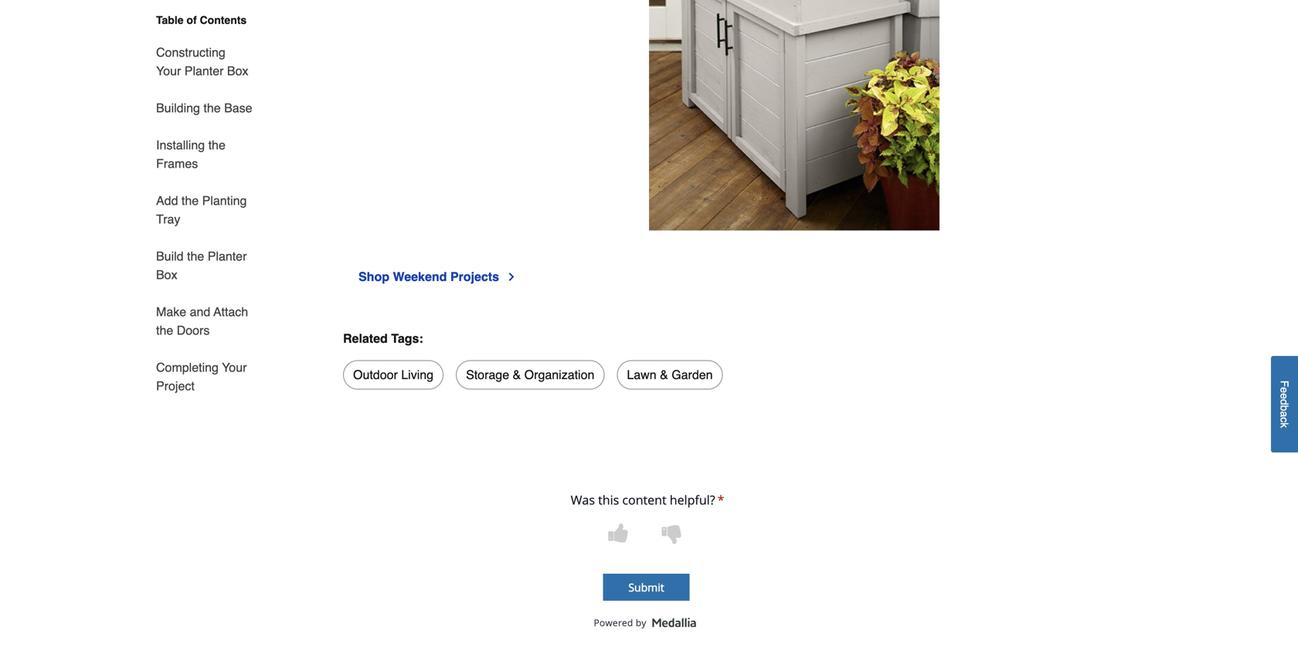 Task type: locate. For each thing, give the bounding box(es) containing it.
your right completing
[[222, 361, 247, 375]]

2 & from the left
[[660, 368, 669, 382]]

& right 'storage'
[[513, 368, 521, 382]]

& for lawn
[[660, 368, 669, 382]]

outdoor
[[353, 368, 398, 382]]

1 vertical spatial planter
[[208, 249, 247, 264]]

0 horizontal spatial &
[[513, 368, 521, 382]]

planter inside the build the planter box
[[208, 249, 247, 264]]

build the planter box
[[156, 249, 247, 282]]

planter down 'constructing'
[[185, 64, 224, 78]]

c
[[1279, 418, 1292, 423]]

box
[[227, 64, 249, 78], [156, 268, 177, 282]]

1 vertical spatial your
[[222, 361, 247, 375]]

storage & organization
[[466, 368, 595, 382]]

& right lawn
[[660, 368, 669, 382]]

the right add
[[182, 194, 199, 208]]

the down make
[[156, 324, 173, 338]]

a
[[1279, 412, 1292, 418]]

1 & from the left
[[513, 368, 521, 382]]

installing the frames link
[[156, 127, 254, 182]]

planter for the
[[208, 249, 247, 264]]

&
[[513, 368, 521, 382], [660, 368, 669, 382]]

the inside the build the planter box
[[187, 249, 204, 264]]

the inside the add the planting tray
[[182, 194, 199, 208]]

installing
[[156, 138, 205, 152]]

0 vertical spatial planter
[[185, 64, 224, 78]]

box inside constructing your planter box
[[227, 64, 249, 78]]

0 vertical spatial box
[[227, 64, 249, 78]]

box down build
[[156, 268, 177, 282]]

your for completing your project
[[222, 361, 247, 375]]

0 vertical spatial your
[[156, 64, 181, 78]]

attach
[[214, 305, 248, 319]]

lawn
[[627, 368, 657, 382]]

0 horizontal spatial box
[[156, 268, 177, 282]]

b
[[1279, 406, 1292, 412]]

store deck, patio, or gardening supplies in a planter that raises greenery to a convenient height. --lowe's creative ideas image
[[649, 0, 940, 231]]

e up d
[[1279, 388, 1292, 394]]

add the planting tray
[[156, 194, 247, 227]]

project
[[156, 379, 195, 394]]

the right build
[[187, 249, 204, 264]]

your inside completing your project
[[222, 361, 247, 375]]

planter inside constructing your planter box
[[185, 64, 224, 78]]

weekend
[[393, 270, 447, 284]]

e
[[1279, 388, 1292, 394], [1279, 394, 1292, 400]]

add
[[156, 194, 178, 208]]

box inside the build the planter box
[[156, 268, 177, 282]]

planter for your
[[185, 64, 224, 78]]

1 horizontal spatial box
[[227, 64, 249, 78]]

make and attach the doors link
[[156, 294, 254, 349]]

make
[[156, 305, 186, 319]]

the left base
[[204, 101, 221, 115]]

planter down add the planting tray link
[[208, 249, 247, 264]]

of
[[187, 14, 197, 26]]

your
[[156, 64, 181, 78], [222, 361, 247, 375]]

shop
[[359, 270, 390, 284]]

the right installing
[[208, 138, 226, 152]]

your down 'constructing'
[[156, 64, 181, 78]]

box up base
[[227, 64, 249, 78]]

outdoor living
[[353, 368, 434, 382]]

0 horizontal spatial your
[[156, 64, 181, 78]]

build the planter box link
[[156, 238, 254, 294]]

1 horizontal spatial your
[[222, 361, 247, 375]]

box for constructing your planter box
[[227, 64, 249, 78]]

f e e d b a c k
[[1279, 381, 1292, 429]]

e up b
[[1279, 394, 1292, 400]]

the for installing
[[208, 138, 226, 152]]

tags:
[[391, 332, 423, 346]]

1 horizontal spatial &
[[660, 368, 669, 382]]

the
[[204, 101, 221, 115], [208, 138, 226, 152], [182, 194, 199, 208], [187, 249, 204, 264], [156, 324, 173, 338]]

lawn & garden link
[[617, 360, 723, 390]]

table of contents
[[156, 14, 247, 26]]

f
[[1279, 381, 1292, 388]]

garden
[[672, 368, 713, 382]]

1 vertical spatial box
[[156, 268, 177, 282]]

completing
[[156, 361, 219, 375]]

table of contents element
[[138, 12, 254, 396]]

your inside constructing your planter box
[[156, 64, 181, 78]]

the inside installing the frames
[[208, 138, 226, 152]]

planter
[[185, 64, 224, 78], [208, 249, 247, 264]]

organization
[[525, 368, 595, 382]]



Task type: vqa. For each thing, say whether or not it's contained in the screenshot.
Color/Finish
no



Task type: describe. For each thing, give the bounding box(es) containing it.
tray
[[156, 212, 180, 227]]

building
[[156, 101, 200, 115]]

building the base link
[[156, 90, 252, 127]]

your for constructing your planter box
[[156, 64, 181, 78]]

add the planting tray link
[[156, 182, 254, 238]]

box for build the planter box
[[156, 268, 177, 282]]

make and attach the doors
[[156, 305, 248, 338]]

planting
[[202, 194, 247, 208]]

the for add
[[182, 194, 199, 208]]

the for build
[[187, 249, 204, 264]]

f e e d b a c k button
[[1272, 357, 1299, 453]]

& for storage
[[513, 368, 521, 382]]

shop weekend projects link
[[359, 268, 518, 286]]

frames
[[156, 157, 198, 171]]

contents
[[200, 14, 247, 26]]

outdoor living link
[[343, 360, 444, 390]]

the for building
[[204, 101, 221, 115]]

lawn & garden
[[627, 368, 713, 382]]

related
[[343, 332, 388, 346]]

k
[[1279, 423, 1292, 429]]

constructing your planter box link
[[156, 34, 254, 90]]

installing the frames
[[156, 138, 226, 171]]

completing your project link
[[156, 349, 254, 396]]

2 e from the top
[[1279, 394, 1292, 400]]

storage & organization link
[[456, 360, 605, 390]]

d
[[1279, 400, 1292, 406]]

build
[[156, 249, 184, 264]]

shop weekend projects
[[359, 270, 499, 284]]

the inside "make and attach the doors"
[[156, 324, 173, 338]]

constructing your planter box
[[156, 45, 249, 78]]

table
[[156, 14, 184, 26]]

living
[[401, 368, 434, 382]]

and
[[190, 305, 211, 319]]

related tags:
[[343, 332, 423, 346]]

constructing
[[156, 45, 226, 60]]

doors
[[177, 324, 210, 338]]

projects
[[451, 270, 499, 284]]

completing your project
[[156, 361, 247, 394]]

chevron right image
[[506, 271, 518, 283]]

building the base
[[156, 101, 252, 115]]

storage
[[466, 368, 510, 382]]

1 e from the top
[[1279, 388, 1292, 394]]

base
[[224, 101, 252, 115]]



